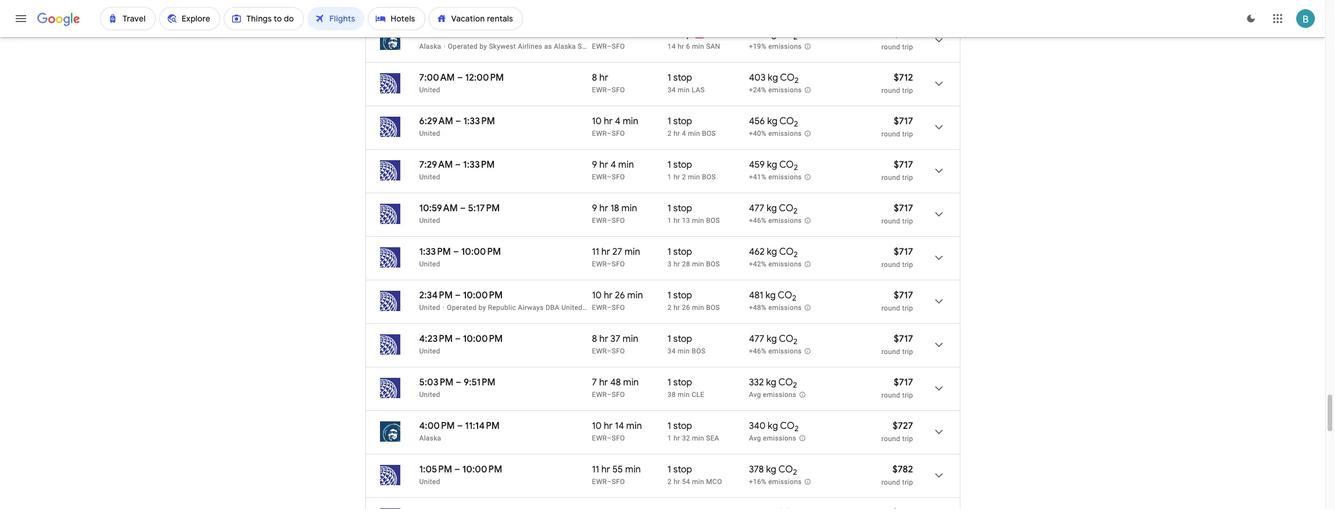 Task type: describe. For each thing, give the bounding box(es) containing it.
2 inside '1 stop 1 hr 2 min bos'
[[682, 173, 686, 181]]

co for 10 hr 4 min
[[780, 116, 795, 127]]

7 hr 48 min ewr – sfo
[[592, 377, 639, 399]]

332 kg co 2
[[749, 377, 798, 391]]

1 inside 5:38 pm – 1:01 pm + 1
[[498, 28, 500, 35]]

layover (1 of 1) is a 34 min layover at harry reid international airport in las vegas. element
[[668, 85, 744, 95]]

1 stop flight. element for 7 hr 48 min
[[668, 377, 693, 391]]

– inside 10:59 am – 5:17 pm united
[[460, 203, 466, 215]]

340
[[749, 421, 766, 433]]

avg for 332
[[749, 391, 762, 400]]

hr inside '1 stop 1 hr 2 min bos'
[[674, 173, 681, 181]]

flight details. leaves newark liberty international airport at 6:29 am on wednesday, december 13 and arrives at san francisco international airport at 1:33 pm on wednesday, december 13. image
[[925, 113, 953, 141]]

– inside the 9 hr 18 min ewr – sfo
[[607, 217, 612, 225]]

Departure time: 2:34 PM. text field
[[419, 290, 453, 302]]

min inside 10 hr 4 min ewr – sfo
[[623, 116, 639, 127]]

727 US dollars text field
[[893, 421, 914, 433]]

airways
[[518, 304, 544, 312]]

hr inside 10 hr 4 min ewr – sfo
[[604, 116, 613, 127]]

trip for 11 hr 27 min
[[903, 261, 914, 269]]

flight details. leaves newark liberty international airport at 5:03 pm on wednesday, december 13 and arrives at san francisco international airport at 9:51 pm on wednesday, december 13. image
[[925, 375, 953, 403]]

sfo for 9 hr 4 min
[[612, 173, 625, 181]]

$712 round trip for 403
[[882, 72, 914, 95]]

4 for 10 hr 4 min
[[615, 116, 621, 127]]

min inside the "1 stop 34 min bos"
[[678, 348, 690, 356]]

min inside 22 hr 23 min ewr – sfo
[[628, 28, 643, 40]]

stop for 1 stop 2 hr 4 min bos
[[674, 116, 693, 127]]

bos for 462
[[707, 260, 720, 269]]

sfo for 11 hr 55 min
[[612, 479, 625, 487]]

1:01 pm
[[463, 28, 494, 40]]

layover (1 of 1) is a 14 hr 6 min overnight layover at san diego international airport in san diego. element
[[668, 42, 744, 51]]

2 782 us dollars text field from the top
[[893, 508, 914, 510]]

27
[[613, 247, 623, 258]]

by for skywest
[[480, 42, 487, 51]]

hr inside 1 stop 1 hr 32 min sea
[[674, 435, 681, 443]]

ewr inside 8 hr ewr – sfo
[[592, 86, 607, 94]]

2 inside 1 stop 2 hr 26 min bos
[[668, 304, 672, 312]]

10:00 pm for 1:05 pm – 10:00 pm united
[[463, 465, 503, 476]]

11 for 11 hr 55 min
[[592, 465, 600, 476]]

477 for 9 hr 18 min
[[749, 203, 765, 215]]

alaska inside 4:00 pm – 11:14 pm alaska
[[419, 435, 442, 443]]

arrival time: 1:33 pm. text field for 6:29 am
[[464, 116, 495, 127]]

1 stop 2 hr 4 min bos
[[668, 116, 716, 138]]

min inside 1 stop 1 hr 32 min sea
[[692, 435, 705, 443]]

7:00 am – 12:00 pm united
[[419, 72, 504, 94]]

9:51 pm
[[464, 377, 496, 389]]

+42% emissions
[[749, 261, 802, 269]]

total duration 8 hr. element
[[592, 72, 668, 85]]

leaves newark liberty international airport at 7:00 am on wednesday, december 13 and arrives at san francisco international airport at 12:00 pm on wednesday, december 13. element
[[419, 72, 504, 84]]

Arrival time: 1:01 PM on  Thursday, December 14. text field
[[463, 28, 500, 40]]

flight details. leaves newark liberty international airport at 4:00 pm on wednesday, december 13 and arrives at san francisco international airport at 11:14 pm on wednesday, december 13. image
[[925, 419, 953, 447]]

stop for 1 stop 34 min las
[[674, 72, 693, 84]]

3
[[668, 260, 672, 269]]

4:00 pm
[[419, 421, 455, 433]]

min inside 10 hr 26 min ewr – sfo
[[628, 290, 643, 302]]

5:38 pm – 1:01 pm + 1
[[419, 28, 500, 40]]

1 stop flight. element for 8 hr 37 min
[[668, 334, 693, 347]]

+16% emissions
[[749, 479, 802, 487]]

5:38 pm
[[419, 28, 453, 40]]

5:03 pm
[[419, 377, 454, 389]]

hr inside 1 stop 3 hr 28 min bos
[[674, 260, 681, 269]]

4:00 pm – 11:14 pm alaska
[[419, 421, 500, 443]]

+19% emissions
[[749, 43, 802, 51]]

23
[[616, 28, 626, 40]]

712 US dollars text field
[[894, 72, 914, 84]]

6:29 am
[[419, 116, 453, 127]]

layover (1 of 1) is a 1 hr 32 min layover at seattle-tacoma international airport in seattle. element
[[668, 434, 744, 444]]

total duration 22 hr 23 min. element
[[592, 28, 668, 42]]

leaves newark liberty international airport at 4:00 pm on wednesday, december 13 and arrives at san francisco international airport at 11:14 pm on wednesday, december 13. element
[[419, 421, 500, 433]]

sfo for 8 hr 37 min
[[612, 348, 625, 356]]

2 inside the 1 stop 2 hr 54 min mco
[[668, 479, 672, 487]]

bos for 477
[[707, 217, 720, 225]]

10:59 am – 5:17 pm united
[[419, 203, 500, 225]]

9 hr 4 min ewr – sfo
[[592, 159, 634, 181]]

1 stop flight. element for 10 hr 26 min
[[668, 290, 693, 303]]

min right 6
[[692, 42, 705, 51]]

– inside 1:33 pm – 10:00 pm united
[[453, 247, 459, 258]]

10 hr 14 min ewr – sfo
[[592, 421, 642, 443]]

2 for 9 hr 4 min
[[794, 163, 798, 173]]

4:23 pm – 10:00 pm united
[[419, 334, 503, 356]]

stop for 1 stop 34 min bos
[[674, 334, 693, 345]]

Departure time: 5:03 PM. text field
[[419, 377, 454, 389]]

Arrival time: 5:17 PM. text field
[[468, 203, 500, 215]]

1 stop 1 hr 2 min bos
[[668, 159, 716, 181]]

14 inside 10 hr 14 min ewr – sfo
[[615, 421, 624, 433]]

round for 10 hr 4 min
[[882, 130, 901, 138]]

4 inside 1 stop 2 hr 4 min bos
[[682, 130, 686, 138]]

+40%
[[749, 130, 767, 138]]

sfo inside 8 hr ewr – sfo
[[612, 86, 625, 94]]

total duration 11 hr 27 min. element
[[592, 247, 668, 260]]

mco
[[707, 479, 723, 487]]

1:33 pm – 10:00 pm united
[[419, 247, 501, 269]]

emissions for 10 hr 26 min
[[769, 304, 802, 312]]

ewr for 8 hr 37 min
[[592, 348, 607, 356]]

8 hr ewr – sfo
[[592, 72, 625, 94]]

389
[[749, 28, 765, 40]]

layover (1 of 1) is a 2 hr 54 min layover at orlando international airport in orlando. element
[[668, 478, 744, 487]]

$717 for 10 hr 26 min
[[894, 290, 914, 302]]

flight details. leaves newark liberty international airport at 7:00 am on wednesday, december 13 and arrives at san francisco international airport at 12:00 pm on wednesday, december 13. image
[[925, 70, 953, 98]]

2 for 9 hr 18 min
[[794, 207, 798, 216]]

1 left '13'
[[668, 217, 672, 225]]

as
[[545, 42, 552, 51]]

hr inside the 1 stop 2 hr 54 min mco
[[674, 479, 681, 487]]

2 for 11 hr 27 min
[[794, 250, 798, 260]]

10 hr 26 min ewr – sfo
[[592, 290, 643, 312]]

1 down total duration 9 hr 4 min. element
[[668, 173, 672, 181]]

717 us dollars text field for 481
[[894, 290, 914, 302]]

32
[[682, 435, 691, 443]]

10:00 pm for 2:34 pm – 10:00 pm
[[463, 290, 503, 302]]

34 for min
[[668, 348, 676, 356]]

trip for 22 hr 23 min
[[903, 43, 914, 51]]

477 for 8 hr 37 min
[[749, 334, 765, 345]]

express
[[585, 304, 610, 312]]

kg for 11 hr 27 min
[[767, 247, 778, 258]]

+48%
[[749, 304, 767, 312]]

hr inside 1 stop 2 hr 4 min bos
[[674, 130, 681, 138]]

ewr for 9 hr 18 min
[[592, 217, 607, 225]]

co for 11 hr 27 min
[[780, 247, 794, 258]]

Arrival time: 9:51 PM. text field
[[464, 377, 496, 389]]

stop for 1 stop 1 hr 13 min bos
[[674, 203, 693, 215]]

hr inside 10 hr 14 min ewr – sfo
[[604, 421, 613, 433]]

$717 for 10 hr 4 min
[[894, 116, 914, 127]]

skywest
[[489, 42, 516, 51]]

round for 8 hr 37 min
[[882, 348, 901, 356]]

united for 1:05 pm
[[419, 479, 441, 487]]

layover (1 of 1) is a 2 hr 26 min layover at boston logan international airport in boston. element
[[668, 303, 744, 313]]

– inside 10 hr 26 min ewr – sfo
[[607, 304, 612, 312]]

1 for 1 stop 1 hr 32 min sea
[[668, 421, 672, 433]]

– inside 8 hr 37 min ewr – sfo
[[607, 348, 612, 356]]

min inside 8 hr 37 min ewr – sfo
[[623, 334, 639, 345]]

emissions for 11 hr 55 min
[[769, 479, 802, 487]]

55
[[613, 465, 623, 476]]

total duration 11 hr 55 min. element
[[592, 465, 668, 478]]

operated for operated by republic airways dba united express
[[447, 304, 477, 312]]

6
[[686, 42, 691, 51]]

4 for 9 hr 4 min
[[611, 159, 616, 171]]

total duration 7 hr 48 min. element
[[592, 377, 668, 391]]

hr inside 8 hr ewr – sfo
[[600, 72, 609, 84]]

round for 10 hr 14 min
[[882, 435, 901, 444]]

arrival time: 10:00 pm. text field for 1:33 pm
[[461, 247, 501, 258]]

$782
[[893, 465, 914, 476]]

stop for 1 stop 3 hr 28 min bos
[[674, 247, 693, 258]]

sfo for 22 hr 23 min
[[612, 42, 625, 51]]

kg for 11 hr 55 min
[[767, 465, 777, 476]]

co for 9 hr 4 min
[[780, 159, 794, 171]]

hr inside 10 hr 26 min ewr – sfo
[[604, 290, 613, 302]]

+42%
[[749, 261, 767, 269]]

operated by republic airways dba united express
[[447, 304, 610, 312]]

hr inside 11 hr 55 min ewr – sfo
[[602, 465, 611, 476]]

378
[[749, 465, 764, 476]]

712 US dollars text field
[[894, 28, 914, 40]]

7:29 am – 1:33 pm united
[[419, 159, 495, 181]]

sfo for 10 hr 26 min
[[612, 304, 625, 312]]

12:00 pm
[[465, 72, 504, 84]]

dba
[[546, 304, 560, 312]]

ewr for 9 hr 4 min
[[592, 173, 607, 181]]

leaves newark liberty international airport at 2:34 pm on wednesday, december 13 and arrives at san francisco international airport at 10:00 pm on wednesday, december 13. element
[[419, 290, 503, 302]]

min inside '1 stop 1 hr 2 min bos'
[[688, 173, 701, 181]]

– inside 11 hr 55 min ewr – sfo
[[607, 479, 612, 487]]

38
[[668, 391, 676, 399]]

$717 for 9 hr 18 min
[[894, 203, 914, 215]]

hr inside '7 hr 48 min ewr – sfo'
[[600, 377, 608, 389]]

united for 6:29 am
[[419, 130, 441, 138]]

– inside '7 hr 48 min ewr – sfo'
[[607, 391, 612, 399]]

republic
[[488, 304, 516, 312]]

min inside 11 hr 27 min ewr – sfo
[[625, 247, 641, 258]]

2:34 pm
[[419, 290, 453, 302]]

flight details. leaves newark liberty international airport at 10:59 am on wednesday, december 13 and arrives at san francisco international airport at 5:17 pm on wednesday, december 13. image
[[925, 201, 953, 228]]

389 kg co 2
[[749, 28, 798, 42]]

$717 round trip for 10 hr 4 min
[[882, 116, 914, 138]]

united for 10:59 am
[[419, 217, 441, 225]]

462 kg co 2
[[749, 247, 798, 260]]

kg for 8 hr
[[768, 72, 779, 84]]

united right dba on the left of the page
[[562, 304, 583, 312]]

7
[[592, 377, 597, 389]]

$717 round trip for 8 hr 37 min
[[882, 334, 914, 356]]

Departure time: 10:59 AM. text field
[[419, 203, 458, 215]]

1:33 pm for 7:29 am
[[463, 159, 495, 171]]

9 for 9 hr 4 min
[[592, 159, 598, 171]]

1 stop 3 hr 28 min bos
[[668, 247, 720, 269]]

Departure time: 6:29 AM. text field
[[419, 116, 453, 127]]

10:59 am
[[419, 203, 458, 215]]

leaves newark liberty international airport at 7:29 am on wednesday, december 13 and arrives at san francisco international airport at 1:33 pm on wednesday, december 13. element
[[419, 159, 495, 171]]

477 kg co 2 for 9 hr 18 min
[[749, 203, 798, 216]]

+46% for 8 hr 37 min
[[749, 348, 767, 356]]

leaves newark liberty international airport at 5:03 pm on wednesday, december 13 and arrives at san francisco international airport at 9:51 pm on wednesday, december 13. element
[[419, 377, 496, 389]]

flight details. leaves newark liberty international airport at 2:34 pm on wednesday, december 13 and arrives at san francisco international airport at 10:00 pm on wednesday, december 13. image
[[925, 288, 953, 316]]

stop for 1 stop 2 hr 54 min mco
[[674, 465, 693, 476]]

– inside 6:29 am – 1:33 pm united
[[456, 116, 461, 127]]

min inside 1 stop 2 hr 4 min bos
[[688, 130, 701, 138]]

flight details. leaves newark liberty international airport at 1:05 pm on wednesday, december 13 and arrives at san francisco international airport at 10:00 pm on wednesday, december 13. image
[[925, 462, 953, 490]]

stop for 1 stop 38 min cle
[[674, 377, 693, 389]]

min inside 10 hr 14 min ewr – sfo
[[627, 421, 642, 433]]

Departure time: 4:00 PM. text field
[[419, 421, 455, 433]]

ewr for 22 hr 23 min
[[592, 42, 607, 51]]

1 stop 2 hr 54 min mco
[[668, 465, 723, 487]]

1:05 pm
[[419, 465, 452, 476]]

hr inside 8 hr 37 min ewr – sfo
[[600, 334, 609, 345]]

emissions for 9 hr 4 min
[[769, 173, 802, 182]]

6:29 am – 1:33 pm united
[[419, 116, 495, 138]]

total duration 10 hr 4 min. element
[[592, 116, 668, 129]]

min inside the 1 stop 1 hr 13 min bos
[[692, 217, 705, 225]]

trip for 8 hr 37 min
[[903, 348, 914, 356]]

11 hr 55 min ewr – sfo
[[592, 465, 641, 487]]

min inside 1 stop 38 min cle
[[678, 391, 690, 399]]

28
[[682, 260, 691, 269]]

5:03 pm – 9:51 pm united
[[419, 377, 496, 399]]

hr inside the 1 stop 1 hr 13 min bos
[[674, 217, 681, 225]]

1 stop
[[668, 28, 693, 40]]

sfo for 10 hr 4 min
[[612, 130, 625, 138]]

Arrival time: 12:00 PM. text field
[[465, 72, 504, 84]]

alaska down departure time: 5:38 pm. 'text box'
[[419, 42, 442, 51]]

11 hr 27 min ewr – sfo
[[592, 247, 641, 269]]

total duration 10 hr 14 min. element
[[592, 421, 668, 434]]

1 for 1 stop 2 hr 54 min mco
[[668, 465, 672, 476]]

$717 for 11 hr 27 min
[[894, 247, 914, 258]]

united for 1:33 pm
[[419, 260, 441, 269]]

united for 5:03 pm
[[419, 391, 441, 399]]

united for 4:23 pm
[[419, 348, 441, 356]]

26 inside 10 hr 26 min ewr – sfo
[[615, 290, 625, 302]]

flight details. leaves newark liberty international airport at 5:38 pm on wednesday, december 13 and arrives at san francisco international airport at 1:01 pm on thursday, december 14. image
[[925, 26, 953, 54]]

kg for 10 hr 4 min
[[768, 116, 778, 127]]

layover (1 of 1) is a 34 min layover at boston logan international airport in boston. element
[[668, 347, 744, 356]]

leaves newark liberty international airport at 1:05 pm on wednesday, december 13 and arrives at san francisco international airport at 10:00 pm on wednesday, december 13. element
[[419, 465, 503, 476]]

403
[[749, 72, 766, 84]]

operated by skywest airlines as alaska skywest
[[448, 42, 606, 51]]

– inside 1:05 pm – 10:00 pm united
[[455, 465, 460, 476]]

– inside 7:29 am – 1:33 pm united
[[455, 159, 461, 171]]

+46% emissions for 8 hr 37 min
[[749, 348, 802, 356]]

– inside 11 hr 27 min ewr – sfo
[[607, 260, 612, 269]]

min inside the 1 stop 2 hr 54 min mco
[[692, 479, 705, 487]]

2 inside 1 stop 2 hr 4 min bos
[[668, 130, 672, 138]]

hr inside 9 hr 4 min ewr – sfo
[[600, 159, 609, 171]]

hr inside 22 hr 23 min ewr – sfo
[[604, 28, 613, 40]]

united down 2:34 pm
[[419, 304, 441, 312]]

$727
[[893, 421, 914, 433]]

leaves newark liberty international airport at 6:29 am on wednesday, december 13 and arrives at san francisco international airport at 1:33 pm on wednesday, december 13. element
[[419, 116, 495, 127]]

1 for 1 stop 2 hr 26 min bos
[[668, 290, 672, 302]]

cle
[[692, 391, 705, 399]]

min inside 9 hr 4 min ewr – sfo
[[619, 159, 634, 171]]

1 stop flight. element for 9 hr 4 min
[[668, 159, 693, 173]]

4:23 pm
[[419, 334, 453, 345]]



Task type: locate. For each thing, give the bounding box(es) containing it.
–
[[455, 28, 461, 40], [607, 42, 612, 51], [457, 72, 463, 84], [607, 86, 612, 94], [456, 116, 461, 127], [607, 130, 612, 138], [455, 159, 461, 171], [607, 173, 612, 181], [460, 203, 466, 215], [607, 217, 612, 225], [453, 247, 459, 258], [607, 260, 612, 269], [455, 290, 461, 302], [607, 304, 612, 312], [455, 334, 461, 345], [607, 348, 612, 356], [456, 377, 462, 389], [607, 391, 612, 399], [457, 421, 463, 433], [607, 435, 612, 443], [455, 465, 460, 476], [607, 479, 612, 487]]

– left 5:17 pm
[[460, 203, 466, 215]]

10 sfo from the top
[[612, 435, 625, 443]]

1 vertical spatial avg
[[749, 435, 762, 443]]

co inside the 378 kg co 2
[[779, 465, 793, 476]]

emissions for 10 hr 4 min
[[769, 130, 802, 138]]

stop inside '1 stop 1 hr 2 min bos'
[[674, 159, 693, 171]]

0 vertical spatial +46% emissions
[[749, 217, 802, 225]]

trip for 11 hr 55 min
[[903, 479, 914, 487]]

united inside 6:29 am – 1:33 pm united
[[419, 130, 441, 138]]

7:29 am
[[419, 159, 453, 171]]

2 717 us dollars text field from the top
[[894, 334, 914, 345]]

378 kg co 2
[[749, 465, 798, 478]]

1 vertical spatial 8
[[592, 334, 598, 345]]

$712
[[894, 28, 914, 40], [894, 72, 914, 84]]

kg down +41% emissions
[[767, 203, 777, 215]]

trip inside $727 round trip
[[903, 435, 914, 444]]

1 for 1 stop 3 hr 28 min bos
[[668, 247, 672, 258]]

emissions for 8 hr
[[769, 86, 802, 94]]

1 left 32
[[668, 435, 672, 443]]

sfo inside '7 hr 48 min ewr – sfo'
[[612, 391, 625, 399]]

6 1 stop flight. element from the top
[[668, 247, 693, 260]]

4 inside 10 hr 4 min ewr – sfo
[[615, 116, 621, 127]]

0 vertical spatial 34
[[668, 86, 676, 94]]

1 vertical spatial 1:33 pm
[[463, 159, 495, 171]]

2 up +16% emissions
[[793, 468, 798, 478]]

Departure time: 4:23 PM. text field
[[419, 334, 453, 345]]

emissions for 10 hr 14 min
[[763, 435, 797, 443]]

stop inside 1 stop 3 hr 28 min bos
[[674, 247, 693, 258]]

3 trip from the top
[[903, 130, 914, 138]]

5:17 pm
[[468, 203, 500, 215]]

2 for 7 hr 48 min
[[793, 381, 798, 391]]

8 1 stop flight. element from the top
[[668, 334, 693, 347]]

min right 32
[[692, 435, 705, 443]]

1 vertical spatial 10
[[592, 290, 602, 302]]

9 inside 9 hr 4 min ewr – sfo
[[592, 159, 598, 171]]

hr down 8 hr ewr – sfo
[[604, 116, 613, 127]]

kg inside 389 kg co 2
[[767, 28, 777, 40]]

717 US dollars text field
[[894, 247, 914, 258], [894, 334, 914, 345]]

min
[[628, 28, 643, 40], [692, 42, 705, 51], [678, 86, 690, 94], [623, 116, 639, 127], [688, 130, 701, 138], [619, 159, 634, 171], [688, 173, 701, 181], [622, 203, 638, 215], [692, 217, 705, 225], [625, 247, 641, 258], [692, 260, 705, 269], [628, 290, 643, 302], [692, 304, 705, 312], [623, 334, 639, 345], [678, 348, 690, 356], [624, 377, 639, 389], [678, 391, 690, 399], [627, 421, 642, 433], [692, 435, 705, 443], [626, 465, 641, 476], [692, 479, 705, 487]]

6 sfo from the top
[[612, 260, 625, 269]]

0 vertical spatial 26
[[615, 290, 625, 302]]

round for 9 hr 18 min
[[882, 217, 901, 226]]

459 kg co 2
[[749, 159, 798, 173]]

Departure time: 5:38 PM. text field
[[419, 28, 453, 40]]

$717 left flight details. leaves newark liberty international airport at 4:23 pm on wednesday, december 13 and arrives at san francisco international airport at 10:00 pm on wednesday, december 13. icon
[[894, 334, 914, 345]]

alaska right as
[[554, 42, 576, 51]]

– right 6:29 am
[[456, 116, 461, 127]]

14
[[668, 42, 676, 51], [615, 421, 624, 433]]

ewr inside 22 hr 23 min ewr – sfo
[[592, 42, 607, 51]]

1 inside 1 stop 2 hr 4 min bos
[[668, 116, 672, 127]]

1 $717 from the top
[[894, 116, 914, 127]]

0 vertical spatial $712 round trip
[[882, 28, 914, 51]]

8
[[592, 72, 598, 84], [592, 334, 598, 345]]

1 inside 1 stop 38 min cle
[[668, 377, 672, 389]]

trip for 10 hr 14 min
[[903, 435, 914, 444]]

las
[[692, 86, 705, 94]]

kg for 9 hr 4 min
[[767, 159, 778, 171]]

5 trip from the top
[[903, 217, 914, 226]]

3 10 from the top
[[592, 421, 602, 433]]

$717 round trip
[[882, 116, 914, 138], [882, 159, 914, 182], [882, 203, 914, 226], [882, 247, 914, 269], [882, 290, 914, 313], [882, 334, 914, 356], [882, 377, 914, 400]]

min right 18
[[622, 203, 638, 215]]

+46%
[[749, 217, 767, 225], [749, 348, 767, 356]]

1 for 1 stop 34 min bos
[[668, 334, 672, 345]]

1:33 pm
[[464, 116, 495, 127], [463, 159, 495, 171], [419, 247, 451, 258]]

1 stop flight. element up 6
[[668, 28, 693, 42]]

kg inside 462 kg co 2
[[767, 247, 778, 258]]

8 sfo from the top
[[612, 348, 625, 356]]

co for 11 hr 55 min
[[779, 465, 793, 476]]

1 up layover (1 of 1) is a 2 hr 4 min layover at boston logan international airport in boston. element
[[668, 116, 672, 127]]

6 trip from the top
[[903, 261, 914, 269]]

united for 7:29 am
[[419, 173, 441, 181]]

2 arrival time: 1:33 pm. text field from the top
[[463, 159, 495, 171]]

2 vertical spatial 1:33 pm
[[419, 247, 451, 258]]

emissions down the 456 kg co 2
[[769, 130, 802, 138]]

717 us dollars text field left flight details. leaves newark liberty international airport at 10:59 am on wednesday, december 13 and arrives at san francisco international airport at 5:17 pm on wednesday, december 13. icon
[[894, 203, 914, 215]]

layover (1 of 1) is a 1 hr 13 min layover at boston logan international airport in boston. element
[[668, 216, 744, 226]]

change appearance image
[[1238, 5, 1266, 33]]

10:00 pm for 1:33 pm – 10:00 pm united
[[461, 247, 501, 258]]

1 9 from the top
[[592, 159, 598, 171]]

2 +46% from the top
[[749, 348, 767, 356]]

1 vertical spatial arrival time: 10:00 pm. text field
[[463, 465, 503, 476]]

Arrival time: 10:00 PM. text field
[[461, 247, 501, 258], [463, 334, 503, 345]]

co inside the 456 kg co 2
[[780, 116, 795, 127]]

min right 23
[[628, 28, 643, 40]]

2 avg from the top
[[749, 435, 762, 443]]

hr right 7
[[600, 377, 608, 389]]

layover (1 of 1) is a 38 min layover at cleveland hopkins international airport in cleveland. element
[[668, 391, 744, 400]]

trip down $782
[[903, 479, 914, 487]]

2 stop from the top
[[674, 72, 693, 84]]

456
[[749, 116, 765, 127]]

arrival time: 1:33 pm. text field for 7:29 am
[[463, 159, 495, 171]]

1 vertical spatial 14
[[615, 421, 624, 433]]

4 down 10 hr 4 min ewr – sfo
[[611, 159, 616, 171]]

trip down $712 text field
[[903, 87, 914, 95]]

hr right "22"
[[604, 28, 613, 40]]

2 $717 round trip from the top
[[882, 159, 914, 182]]

2 up +41% emissions
[[794, 163, 798, 173]]

2 inside 481 kg co 2
[[793, 294, 797, 304]]

1 34 from the top
[[668, 86, 676, 94]]

2 $712 from the top
[[894, 72, 914, 84]]

2 vertical spatial 10
[[592, 421, 602, 433]]

round down $717 text field
[[882, 130, 901, 138]]

san
[[707, 42, 721, 51]]

– left the 11:14 pm text box
[[457, 421, 463, 433]]

0 vertical spatial arrival time: 10:00 pm. text field
[[463, 290, 503, 302]]

477 kg co 2 for 8 hr 37 min
[[749, 334, 798, 347]]

avg for 340
[[749, 435, 762, 443]]

1 vertical spatial $712 round trip
[[882, 72, 914, 95]]

2 inside 462 kg co 2
[[794, 250, 798, 260]]

9 for 9 hr 18 min
[[592, 203, 598, 215]]

0 vertical spatial 9
[[592, 159, 598, 171]]

1 vertical spatial 717 us dollars text field
[[894, 334, 914, 345]]

total duration 9 hr 4 min. element
[[592, 159, 668, 173]]

avg down 332
[[749, 391, 762, 400]]

1 avg emissions from the top
[[749, 391, 797, 400]]

8 hr 37 min ewr – sfo
[[592, 334, 639, 356]]

6 round from the top
[[882, 261, 901, 269]]

main menu image
[[14, 12, 28, 26]]

0 vertical spatial 717 us dollars text field
[[894, 203, 914, 215]]

round inside $727 round trip
[[882, 435, 901, 444]]

8 inside 8 hr 37 min ewr – sfo
[[592, 334, 598, 345]]

emissions down 462 kg co 2
[[769, 261, 802, 269]]

sfo for 7 hr 48 min
[[612, 391, 625, 399]]

1 8 from the top
[[592, 72, 598, 84]]

26 inside 1 stop 2 hr 26 min bos
[[682, 304, 691, 312]]

avg emissions for 340
[[749, 435, 797, 443]]

Arrival time: 11:14 PM. text field
[[465, 421, 500, 433]]

stop up '13'
[[674, 203, 693, 215]]

+24% emissions
[[749, 86, 802, 94]]

9 sfo from the top
[[612, 391, 625, 399]]

stop inside 1 stop 38 min cle
[[674, 377, 693, 389]]

1 vertical spatial 34
[[668, 348, 676, 356]]

emissions
[[769, 43, 802, 51], [769, 86, 802, 94], [769, 130, 802, 138], [769, 173, 802, 182], [769, 217, 802, 225], [769, 261, 802, 269], [769, 304, 802, 312], [769, 348, 802, 356], [763, 391, 797, 400], [763, 435, 797, 443], [769, 479, 802, 487]]

717 us dollars text field for 477
[[894, 334, 914, 345]]

1 vertical spatial $712
[[894, 72, 914, 84]]

– inside 4:23 pm – 10:00 pm united
[[455, 334, 461, 345]]

united inside 1:33 pm – 10:00 pm united
[[419, 260, 441, 269]]

459
[[749, 159, 765, 171]]

1 vertical spatial 477
[[749, 334, 765, 345]]

stop up 54
[[674, 465, 693, 476]]

1 stop 2 hr 26 min bos
[[668, 290, 720, 312]]

hr inside the 9 hr 18 min ewr – sfo
[[600, 203, 609, 215]]

11 inside 11 hr 55 min ewr – sfo
[[592, 465, 600, 476]]

2 11 from the top
[[592, 465, 600, 476]]

trip up 727 us dollars text field
[[903, 392, 914, 400]]

ewr down total duration 10 hr 26 min. "element"
[[592, 304, 607, 312]]

0 vertical spatial avg
[[749, 391, 762, 400]]

6 stop from the top
[[674, 247, 693, 258]]

$712 for 389
[[894, 28, 914, 40]]

– down total duration 10 hr 26 min. "element"
[[607, 304, 612, 312]]

– inside 10 hr 14 min ewr – sfo
[[607, 435, 612, 443]]

– right 2:34 pm text box
[[455, 290, 461, 302]]

9 inside the 9 hr 18 min ewr – sfo
[[592, 203, 598, 215]]

1 $712 from the top
[[894, 28, 914, 40]]

sfo down 23
[[612, 42, 625, 51]]

8 for 8 hr 37 min
[[592, 334, 598, 345]]

hr inside 1 stop 2 hr 26 min bos
[[674, 304, 681, 312]]

min inside '7 hr 48 min ewr – sfo'
[[624, 377, 639, 389]]

$717 round trip for 11 hr 27 min
[[882, 247, 914, 269]]

14 hr 6 min san
[[668, 42, 721, 51]]

layover (1 of 1) is a 3 hr 28 min layover at boston logan international airport in boston. element
[[668, 260, 744, 269]]

co inside 340 kg co 2
[[781, 421, 795, 433]]

2 717 us dollars text field from the top
[[894, 377, 914, 389]]

co inside 462 kg co 2
[[780, 247, 794, 258]]

2 up the 1 stop 1 hr 13 min bos
[[682, 173, 686, 181]]

bos inside the 1 stop 1 hr 13 min bos
[[707, 217, 720, 225]]

sfo down total duration 8 hr. element
[[612, 86, 625, 94]]

0 vertical spatial 8
[[592, 72, 598, 84]]

8 for 8 hr
[[592, 72, 598, 84]]

min inside 1 stop 2 hr 26 min bos
[[692, 304, 705, 312]]

1 vertical spatial 717 us dollars text field
[[894, 290, 914, 302]]

2 ewr from the top
[[592, 86, 607, 94]]

1 trip from the top
[[903, 43, 914, 51]]

bos for 456
[[702, 130, 716, 138]]

Departure time: 7:00 AM. text field
[[419, 72, 455, 84]]

alaska
[[419, 42, 442, 51], [554, 42, 576, 51], [419, 435, 442, 443]]

1 inside the "1 stop 34 min bos"
[[668, 334, 672, 345]]

round for 9 hr 4 min
[[882, 174, 901, 182]]

6 $717 round trip from the top
[[882, 334, 914, 356]]

+41% emissions
[[749, 173, 802, 182]]

2 for 8 hr 37 min
[[794, 337, 798, 347]]

34 left las
[[668, 86, 676, 94]]

by
[[480, 42, 487, 51], [479, 304, 486, 312]]

717 us dollars text field left flight details. leaves newark liberty international airport at 1:33 pm on wednesday, december 13 and arrives at san francisco international airport at 10:00 pm on wednesday, december 13. image
[[894, 247, 914, 258]]

operated down 5:38 pm – 1:01 pm + 1
[[448, 42, 478, 51]]

1 1 stop flight. element from the top
[[668, 28, 693, 42]]

$712 left flight details. leaves newark liberty international airport at 5:38 pm on wednesday, december 13 and arrives at san francisco international airport at 1:01 pm on thursday, december 14. image
[[894, 28, 914, 40]]

1 stop flight. element for 10 hr 14 min
[[668, 421, 693, 434]]

avg emissions down 340 kg co 2
[[749, 435, 797, 443]]

kg for 8 hr 37 min
[[767, 334, 777, 345]]

1 vertical spatial 4
[[682, 130, 686, 138]]

1 stop flight. element up 28
[[668, 247, 693, 260]]

ewr down total duration 8 hr. element
[[592, 86, 607, 94]]

flight details. leaves newark liberty international airport at 4:23 pm on wednesday, december 13 and arrives at san francisco international airport at 10:00 pm on wednesday, december 13. image
[[925, 331, 953, 359]]

1 horizontal spatial 14
[[668, 42, 676, 51]]

+16%
[[749, 479, 767, 487]]

trip left flight details. leaves newark liberty international airport at 4:23 pm on wednesday, december 13 and arrives at san francisco international airport at 10:00 pm on wednesday, december 13. icon
[[903, 348, 914, 356]]

airlines
[[518, 42, 543, 51]]

– inside 10 hr 4 min ewr – sfo
[[607, 130, 612, 138]]

trip for 10 hr 4 min
[[903, 130, 914, 138]]

1 477 from the top
[[749, 203, 765, 215]]

$782 round trip
[[882, 465, 914, 487]]

477 kg co 2 down +48% emissions on the bottom of the page
[[749, 334, 798, 347]]

3 $717 from the top
[[894, 203, 914, 215]]

avg
[[749, 391, 762, 400], [749, 435, 762, 443]]

bos up the 1 stop 1 hr 13 min bos
[[702, 173, 716, 181]]

2 for 10 hr 4 min
[[795, 119, 799, 129]]

$717 round trip for 7 hr 48 min
[[882, 377, 914, 400]]

2
[[794, 32, 798, 42], [795, 76, 799, 86], [795, 119, 799, 129], [668, 130, 672, 138], [794, 163, 798, 173], [682, 173, 686, 181], [794, 207, 798, 216], [794, 250, 798, 260], [793, 294, 797, 304], [668, 304, 672, 312], [794, 337, 798, 347], [793, 381, 798, 391], [795, 425, 799, 434], [793, 468, 798, 478], [668, 479, 672, 487]]

sfo
[[612, 42, 625, 51], [612, 86, 625, 94], [612, 130, 625, 138], [612, 173, 625, 181], [612, 217, 625, 225], [612, 260, 625, 269], [612, 304, 625, 312], [612, 348, 625, 356], [612, 391, 625, 399], [612, 435, 625, 443], [612, 479, 625, 487]]

1 vertical spatial arrival time: 1:33 pm. text field
[[463, 159, 495, 171]]

10:00 pm inside 1:05 pm – 10:00 pm united
[[463, 465, 503, 476]]

0 vertical spatial +46%
[[749, 217, 767, 225]]

sfo down total duration 9 hr 4 min. element
[[612, 173, 625, 181]]

sfo inside 10 hr 4 min ewr – sfo
[[612, 130, 625, 138]]

ewr for 7 hr 48 min
[[592, 391, 607, 399]]

1 stop flight. element for 10 hr 4 min
[[668, 116, 693, 129]]

1 11 from the top
[[592, 247, 600, 258]]

10 round from the top
[[882, 435, 901, 444]]

22
[[592, 28, 602, 40]]

11
[[592, 247, 600, 258], [592, 465, 600, 476]]

1 vertical spatial 717 us dollars text field
[[894, 377, 914, 389]]

2 trip from the top
[[903, 87, 914, 95]]

arrival time: 10:00 pm. text field down 5:17 pm
[[461, 247, 501, 258]]

1 up layover (1 of 1) is a 1 hr 2 min layover at boston logan international airport in boston. element
[[668, 159, 672, 171]]

1:33 pm inside 1:33 pm – 10:00 pm united
[[419, 247, 451, 258]]

1 vertical spatial 9
[[592, 203, 598, 215]]

kg inside 340 kg co 2
[[768, 421, 779, 433]]

$717 for 8 hr 37 min
[[894, 334, 914, 345]]

4 ewr from the top
[[592, 173, 607, 181]]

1 vertical spatial 26
[[682, 304, 691, 312]]

emissions for 22 hr 23 min
[[769, 43, 802, 51]]

5 $717 round trip from the top
[[882, 290, 914, 313]]

11 trip from the top
[[903, 479, 914, 487]]

round for 8 hr
[[882, 87, 901, 95]]

co right 340
[[781, 421, 795, 433]]

4 1 stop flight. element from the top
[[668, 159, 693, 173]]

11 ewr from the top
[[592, 479, 607, 487]]

flight details. leaves newark liberty international airport at 7:29 am on wednesday, december 13 and arrives at san francisco international airport at 1:33 pm on wednesday, december 13. image
[[925, 157, 953, 185]]

Departure time: 1:33 PM. text field
[[419, 247, 451, 258]]

0 vertical spatial by
[[480, 42, 487, 51]]

1 ewr from the top
[[592, 42, 607, 51]]

kg for 9 hr 18 min
[[767, 203, 777, 215]]

2 1 stop flight. element from the top
[[668, 72, 693, 85]]

1 vertical spatial 782 us dollars text field
[[893, 508, 914, 510]]

1 stop 1 hr 32 min sea
[[668, 421, 720, 443]]

stop up las
[[674, 72, 693, 84]]

10 trip from the top
[[903, 435, 914, 444]]

5 round from the top
[[882, 217, 901, 226]]

8 trip from the top
[[903, 348, 914, 356]]

hr down '7 hr 48 min ewr – sfo'
[[604, 421, 613, 433]]

ewr down total duration 10 hr 14 min. element
[[592, 435, 607, 443]]

round left flight details. leaves newark liberty international airport at 7:29 am on wednesday, december 13 and arrives at san francisco international airport at 1:33 pm on wednesday, december 13. icon
[[882, 174, 901, 182]]

10 inside 10 hr 4 min ewr – sfo
[[592, 116, 602, 127]]

1 vertical spatial operated
[[447, 304, 477, 312]]

0 vertical spatial operated
[[448, 42, 478, 51]]

trip for 10 hr 26 min
[[903, 305, 914, 313]]

min right '13'
[[692, 217, 705, 225]]

bos up 'layover (1 of 1) is a 34 min layover at boston logan international airport in boston.' element
[[707, 304, 720, 312]]

10 for 10 hr 26 min
[[592, 290, 602, 302]]

1 down 38
[[668, 421, 672, 433]]

4 sfo from the top
[[612, 173, 625, 181]]

462
[[749, 247, 765, 258]]

co down +48% emissions on the bottom of the page
[[779, 334, 794, 345]]

0 horizontal spatial 26
[[615, 290, 625, 302]]

2 8 from the top
[[592, 334, 598, 345]]

403 kg co 2
[[749, 72, 799, 86]]

1 vertical spatial arrival time: 10:00 pm. text field
[[463, 334, 503, 345]]

2:34 pm – 10:00 pm
[[419, 290, 503, 302]]

1 stop flight. element for 11 hr 27 min
[[668, 247, 693, 260]]

2 $712 round trip from the top
[[882, 72, 914, 95]]

2 for 10 hr 26 min
[[793, 294, 797, 304]]

round left flight details. leaves newark liberty international airport at 4:23 pm on wednesday, december 13 and arrives at san francisco international airport at 10:00 pm on wednesday, december 13. icon
[[882, 348, 901, 356]]

48
[[611, 377, 621, 389]]

10 inside 10 hr 14 min ewr – sfo
[[592, 421, 602, 433]]

flight details. leaves newark liberty international airport at 1:33 pm on wednesday, december 13 and arrives at san francisco international airport at 10:00 pm on wednesday, december 13. image
[[925, 244, 953, 272]]

kg for 22 hr 23 min
[[767, 28, 777, 40]]

ewr for 11 hr 27 min
[[592, 260, 607, 269]]

1 vertical spatial 477 kg co 2
[[749, 334, 798, 347]]

717 us dollars text field for 477
[[894, 203, 914, 215]]

leaves newark liberty international airport at 5:38 pm on wednesday, december 13 and arrives at san francisco international airport at 1:01 pm on thursday, december 14. element
[[419, 28, 500, 40]]

– inside 7:00 am – 12:00 pm united
[[457, 72, 463, 84]]

stop up 28
[[674, 247, 693, 258]]

+19%
[[749, 43, 767, 51]]

ewr
[[592, 42, 607, 51], [592, 86, 607, 94], [592, 130, 607, 138], [592, 173, 607, 181], [592, 217, 607, 225], [592, 260, 607, 269], [592, 304, 607, 312], [592, 348, 607, 356], [592, 391, 607, 399], [592, 435, 607, 443], [592, 479, 607, 487]]

22 hr 23 min ewr – sfo
[[592, 28, 643, 51]]

+46% emissions
[[749, 217, 802, 225], [749, 348, 802, 356]]

– inside 9 hr 4 min ewr – sfo
[[607, 173, 612, 181]]

10 inside 10 hr 26 min ewr – sfo
[[592, 290, 602, 302]]

sfo down total duration 10 hr 4 min. element
[[612, 130, 625, 138]]

9 hr 18 min ewr – sfo
[[592, 203, 638, 225]]

10 down '7 hr 48 min ewr – sfo'
[[592, 421, 602, 433]]

7 1 stop flight. element from the top
[[668, 290, 693, 303]]

717 US dollars text field
[[894, 159, 914, 171], [894, 377, 914, 389]]

1 +46% from the top
[[749, 217, 767, 225]]

3 stop from the top
[[674, 116, 693, 127]]

1 stop flight. element
[[668, 28, 693, 42], [668, 72, 693, 85], [668, 116, 693, 129], [668, 159, 693, 173], [668, 203, 693, 216], [668, 247, 693, 260], [668, 290, 693, 303], [668, 334, 693, 347], [668, 377, 693, 391], [668, 421, 693, 434], [668, 465, 693, 478]]

round down $727
[[882, 435, 901, 444]]

1 vertical spatial +46% emissions
[[749, 348, 802, 356]]

1 477 kg co 2 from the top
[[749, 203, 798, 216]]

1 horizontal spatial 26
[[682, 304, 691, 312]]

1 $717 round trip from the top
[[882, 116, 914, 138]]

sfo inside the 9 hr 18 min ewr – sfo
[[612, 217, 625, 225]]

– inside 8 hr ewr – sfo
[[607, 86, 612, 94]]

8 round from the top
[[882, 348, 901, 356]]

co up +41% emissions
[[780, 159, 794, 171]]

1 vertical spatial avg emissions
[[749, 435, 797, 443]]

9
[[592, 159, 598, 171], [592, 203, 598, 215]]

trip for 8 hr
[[903, 87, 914, 95]]

stop up 'layover (1 of 1) is a 34 min layover at boston logan international airport in boston.' element
[[674, 334, 693, 345]]

7 ewr from the top
[[592, 304, 607, 312]]

1 stop flight. element up 54
[[668, 465, 693, 478]]

1 for 1 stop 34 min las
[[668, 72, 672, 84]]

1 for 1 stop 1 hr 2 min bos
[[668, 159, 672, 171]]

+46% for 9 hr 18 min
[[749, 217, 767, 225]]

+40% emissions
[[749, 130, 802, 138]]

1 stop from the top
[[674, 28, 693, 40]]

trip down $712 text box
[[903, 43, 914, 51]]

2 inside "332 kg co 2"
[[793, 381, 798, 391]]

skywest
[[578, 42, 606, 51]]

1 vertical spatial +46%
[[749, 348, 767, 356]]

kg for 10 hr 26 min
[[766, 290, 776, 302]]

1 vertical spatial by
[[479, 304, 486, 312]]

10:00 pm
[[461, 247, 501, 258], [463, 290, 503, 302], [463, 334, 503, 345], [463, 465, 503, 476]]

min inside 11 hr 55 min ewr – sfo
[[626, 465, 641, 476]]

min right 37
[[623, 334, 639, 345]]

min up 1 stop 38 min cle
[[678, 348, 690, 356]]

stop inside the 1 stop 2 hr 54 min mco
[[674, 465, 693, 476]]

hr inside 11 hr 27 min ewr – sfo
[[602, 247, 611, 258]]

2 vertical spatial 4
[[611, 159, 616, 171]]

11 stop from the top
[[674, 465, 693, 476]]

ewr for 10 hr 26 min
[[592, 304, 607, 312]]

ewr inside 10 hr 4 min ewr – sfo
[[592, 130, 607, 138]]

2 up "+19% emissions"
[[794, 32, 798, 42]]

2 left 54
[[668, 479, 672, 487]]

481 kg co 2
[[749, 290, 797, 304]]

782 US dollars text field
[[893, 465, 914, 476], [893, 508, 914, 510]]

+24%
[[749, 86, 767, 94]]

0 vertical spatial 14
[[668, 42, 676, 51]]

7 trip from the top
[[903, 305, 914, 313]]

min inside '1 stop 34 min las'
[[678, 86, 690, 94]]

$717 for 7 hr 48 min
[[894, 377, 914, 389]]

round for 11 hr 55 min
[[882, 479, 901, 487]]

sfo down 37
[[612, 348, 625, 356]]

37
[[611, 334, 621, 345]]

717 us dollars text field left 'flight details. leaves newark liberty international airport at 2:34 pm on wednesday, december 13 and arrives at san francisco international airport at 10:00 pm on wednesday, december 13.' icon
[[894, 290, 914, 302]]

0 vertical spatial 782 us dollars text field
[[893, 465, 914, 476]]

+48% emissions
[[749, 304, 802, 312]]

11 round from the top
[[882, 479, 901, 487]]

emissions for 11 hr 27 min
[[769, 261, 802, 269]]

1 +46% emissions from the top
[[749, 217, 802, 225]]

total duration 9 hr 18 min. element
[[592, 203, 668, 216]]

1 stop flight. element for 11 hr 55 min
[[668, 465, 693, 478]]

kg inside the 378 kg co 2
[[767, 465, 777, 476]]

717 US dollars text field
[[894, 203, 914, 215], [894, 290, 914, 302]]

– inside 5:03 pm – 9:51 pm united
[[456, 377, 462, 389]]

26
[[615, 290, 625, 302], [682, 304, 691, 312]]

sfo inside 8 hr 37 min ewr – sfo
[[612, 348, 625, 356]]

trip for 7 hr 48 min
[[903, 392, 914, 400]]

united inside 5:03 pm – 9:51 pm united
[[419, 391, 441, 399]]

5 1 stop flight. element from the top
[[668, 203, 693, 216]]

co inside 459 kg co 2
[[780, 159, 794, 171]]

hr left 6
[[678, 42, 685, 51]]

$712 for 403
[[894, 72, 914, 84]]

Departure time: 7:29 AM. text field
[[419, 159, 453, 171]]

1 $712 round trip from the top
[[882, 28, 914, 51]]

11:14 pm
[[465, 421, 500, 433]]

– inside 4:00 pm – 11:14 pm alaska
[[457, 421, 463, 433]]

1 stop flight. element down layover (1 of 1) is a 2 hr 26 min layover at boston logan international airport in boston. element at right bottom
[[668, 334, 693, 347]]

emissions for 8 hr 37 min
[[769, 348, 802, 356]]

0 vertical spatial 717 us dollars text field
[[894, 159, 914, 171]]

456 kg co 2
[[749, 116, 799, 129]]

10 ewr from the top
[[592, 435, 607, 443]]

6 $717 from the top
[[894, 334, 914, 345]]

5 stop from the top
[[674, 203, 693, 215]]

total duration 8 hr 37 min. element
[[592, 334, 668, 347]]

2 10 from the top
[[592, 290, 602, 302]]

kg right 340
[[768, 421, 779, 433]]

1 10 from the top
[[592, 116, 602, 127]]

1 arrival time: 1:33 pm. text field from the top
[[464, 116, 495, 127]]

stop inside 1 stop 1 hr 32 min sea
[[674, 421, 693, 433]]

trip for 9 hr 18 min
[[903, 217, 914, 226]]

717 us dollars text field for 462
[[894, 247, 914, 258]]

2 9 from the top
[[592, 203, 598, 215]]

round left flight details. leaves newark liberty international airport at 1:33 pm on wednesday, december 13 and arrives at san francisco international airport at 10:00 pm on wednesday, december 13. image
[[882, 261, 901, 269]]

– left 1:01 pm
[[455, 28, 461, 40]]

0 vertical spatial 11
[[592, 247, 600, 258]]

kg
[[767, 28, 777, 40], [768, 72, 779, 84], [768, 116, 778, 127], [767, 159, 778, 171], [767, 203, 777, 215], [767, 247, 778, 258], [766, 290, 776, 302], [767, 334, 777, 345], [767, 377, 777, 389], [768, 421, 779, 433], [767, 465, 777, 476]]

0 vertical spatial 477 kg co 2
[[749, 203, 798, 216]]

bos up '1 stop 1 hr 2 min bos'
[[702, 130, 716, 138]]

sfo inside 11 hr 55 min ewr – sfo
[[612, 479, 625, 487]]

2 sfo from the top
[[612, 86, 625, 94]]

10:00 pm for 4:23 pm – 10:00 pm united
[[463, 334, 503, 345]]

sfo inside 10 hr 14 min ewr – sfo
[[612, 435, 625, 443]]

1 717 us dollars text field from the top
[[894, 159, 914, 171]]

$727 round trip
[[882, 421, 914, 444]]

co for 9 hr 18 min
[[779, 203, 794, 215]]

1 sfo from the top
[[612, 42, 625, 51]]

3 round from the top
[[882, 130, 901, 138]]

2 up +48% emissions on the bottom of the page
[[793, 294, 797, 304]]

stop inside 1 stop 2 hr 4 min bos
[[674, 116, 693, 127]]

 image
[[443, 304, 445, 312]]

– down total duration 10 hr 14 min. element
[[607, 435, 612, 443]]

10 down 8 hr ewr – sfo
[[592, 116, 602, 127]]

0 vertical spatial 4
[[615, 116, 621, 127]]

total duration 10 hr 26 min. element
[[592, 290, 668, 303]]

1 stop 34 min las
[[668, 72, 705, 94]]

8 inside 8 hr ewr – sfo
[[592, 72, 598, 84]]

54
[[682, 479, 691, 487]]

– inside 5:38 pm – 1:01 pm + 1
[[455, 28, 461, 40]]

bos for 459
[[702, 173, 716, 181]]

leaves newark liberty international airport at 1:33 pm on wednesday, december 13 and arrives at san francisco international airport at 10:00 pm on wednesday, december 13. element
[[419, 247, 501, 258]]

13
[[682, 217, 691, 225]]

Arrival time: 10:00 PM. text field
[[463, 290, 503, 302], [463, 465, 503, 476]]

477 kg co 2
[[749, 203, 798, 216], [749, 334, 798, 347]]

operated for operated by skywest airlines as alaska skywest
[[448, 42, 478, 51]]

1:33 pm inside 7:29 am – 1:33 pm united
[[463, 159, 495, 171]]

bos inside the "1 stop 34 min bos"
[[692, 348, 706, 356]]

6 ewr from the top
[[592, 260, 607, 269]]

782 us dollars text field containing $782
[[893, 465, 914, 476]]

717 US dollars text field
[[894, 116, 914, 127]]

0 horizontal spatial 14
[[615, 421, 624, 433]]

1
[[498, 28, 500, 35], [668, 28, 672, 40], [668, 72, 672, 84], [668, 116, 672, 127], [668, 159, 672, 171], [668, 173, 672, 181], [668, 203, 672, 215], [668, 217, 672, 225], [668, 247, 672, 258], [668, 290, 672, 302], [668, 334, 672, 345], [668, 377, 672, 389], [668, 421, 672, 433], [668, 435, 672, 443], [668, 465, 672, 476]]

$717 round trip for 9 hr 18 min
[[882, 203, 914, 226]]

34
[[668, 86, 676, 94], [668, 348, 676, 356]]

1 stop 1 hr 13 min bos
[[668, 203, 720, 225]]

united inside 7:29 am – 1:33 pm united
[[419, 173, 441, 181]]

round
[[882, 43, 901, 51], [882, 87, 901, 95], [882, 130, 901, 138], [882, 174, 901, 182], [882, 217, 901, 226], [882, 261, 901, 269], [882, 305, 901, 313], [882, 348, 901, 356], [882, 392, 901, 400], [882, 435, 901, 444], [882, 479, 901, 487]]

7 $717 round trip from the top
[[882, 377, 914, 400]]

layover (1 of 1) is a 2 hr 4 min layover at boston logan international airport in boston. element
[[668, 129, 744, 138]]

5 ewr from the top
[[592, 217, 607, 225]]

4 trip from the top
[[903, 174, 914, 182]]

Departure time: 1:05 PM. text field
[[419, 465, 452, 476]]

1 717 us dollars text field from the top
[[894, 203, 914, 215]]

min inside the 9 hr 18 min ewr – sfo
[[622, 203, 638, 215]]

round for 7 hr 48 min
[[882, 392, 901, 400]]

co inside 403 kg co 2
[[781, 72, 795, 84]]

717 us dollars text field for 332
[[894, 377, 914, 389]]

min right '55'
[[626, 465, 641, 476]]

9 trip from the top
[[903, 392, 914, 400]]

34 inside the "1 stop 34 min bos"
[[668, 348, 676, 356]]

co for 7 hr 48 min
[[779, 377, 793, 389]]

– down "48"
[[607, 391, 612, 399]]

10 stop from the top
[[674, 421, 693, 433]]

0 vertical spatial 717 us dollars text field
[[894, 247, 914, 258]]

2 717 us dollars text field from the top
[[894, 290, 914, 302]]

1 for 1 stop 38 min cle
[[668, 377, 672, 389]]

4 stop from the top
[[674, 159, 693, 171]]

hr left '13'
[[674, 217, 681, 225]]

ewr inside 10 hr 14 min ewr – sfo
[[592, 435, 607, 443]]

3 $717 round trip from the top
[[882, 203, 914, 226]]

2 down +48% emissions on the bottom of the page
[[794, 337, 798, 347]]

kg inside 403 kg co 2
[[768, 72, 779, 84]]

0 vertical spatial 10
[[592, 116, 602, 127]]

2 34 from the top
[[668, 348, 676, 356]]

0 vertical spatial arrival time: 10:00 pm. text field
[[461, 247, 501, 258]]

– right skywest
[[607, 42, 612, 51]]

emissions up "332 kg co 2"
[[769, 348, 802, 356]]

leaves newark liberty international airport at 10:59 am on wednesday, december 13 and arrives at san francisco international airport at 5:17 pm on wednesday, december 13. element
[[419, 203, 500, 215]]

– down total duration 9 hr 4 min. element
[[607, 173, 612, 181]]

united inside 4:23 pm – 10:00 pm united
[[419, 348, 441, 356]]

leaves newark liberty international airport at 4:23 pm on wednesday, december 13 and arrives at san francisco international airport at 10:00 pm on wednesday, december 13. element
[[419, 334, 503, 345]]

bos
[[702, 130, 716, 138], [702, 173, 716, 181], [707, 217, 720, 225], [707, 260, 720, 269], [707, 304, 720, 312], [692, 348, 706, 356]]

9 left 18
[[592, 203, 598, 215]]

1 717 us dollars text field from the top
[[894, 247, 914, 258]]

11 1 stop flight. element from the top
[[668, 465, 693, 478]]

9 1 stop flight. element from the top
[[668, 377, 693, 391]]

Arrival time: 1:33 PM. text field
[[464, 116, 495, 127], [463, 159, 495, 171]]

– down 37
[[607, 348, 612, 356]]

1 stop 34 min bos
[[668, 334, 706, 356]]

34 inside '1 stop 34 min las'
[[668, 86, 676, 94]]

ewr inside 9 hr 4 min ewr – sfo
[[592, 173, 607, 181]]

0 vertical spatial $712
[[894, 28, 914, 40]]

– inside 22 hr 23 min ewr – sfo
[[607, 42, 612, 51]]

7 sfo from the top
[[612, 304, 625, 312]]

2 right 340
[[795, 425, 799, 434]]

min inside 1 stop 3 hr 28 min bos
[[692, 260, 705, 269]]

9 round from the top
[[882, 392, 901, 400]]

kg inside the 456 kg co 2
[[768, 116, 778, 127]]

10 hr 4 min ewr – sfo
[[592, 116, 639, 138]]

2 round from the top
[[882, 87, 901, 95]]

0 vertical spatial 1:33 pm
[[464, 116, 495, 127]]

0 vertical spatial avg emissions
[[749, 391, 797, 400]]

arrival time: 10:00 pm. text field for 2:34 pm
[[463, 290, 503, 302]]

sfo down '55'
[[612, 479, 625, 487]]

1 vertical spatial 11
[[592, 465, 600, 476]]

sea
[[707, 435, 720, 443]]

0 vertical spatial 477
[[749, 203, 765, 215]]

united inside 7:00 am – 12:00 pm united
[[419, 86, 441, 94]]

co down +41% emissions
[[779, 203, 794, 215]]

stop up 32
[[674, 421, 693, 433]]

3 sfo from the top
[[612, 130, 625, 138]]

9 ewr from the top
[[592, 391, 607, 399]]

7:00 am
[[419, 72, 455, 84]]

2 for 10 hr 14 min
[[795, 425, 799, 434]]

5 $717 from the top
[[894, 290, 914, 302]]

34 for –
[[668, 86, 676, 94]]

1 up skywest
[[498, 28, 500, 35]]

7 stop from the top
[[674, 290, 693, 302]]

11 left 27
[[592, 247, 600, 258]]

$717 round trip left flight details. leaves newark liberty international airport at 6:29 am on wednesday, december 13 and arrives at san francisco international airport at 1:33 pm on wednesday, december 13. icon
[[882, 116, 914, 138]]

3 ewr from the top
[[592, 130, 607, 138]]

0 vertical spatial arrival time: 1:33 pm. text field
[[464, 116, 495, 127]]

round for 11 hr 27 min
[[882, 261, 901, 269]]

1 for 1 stop 1 hr 13 min bos
[[668, 203, 672, 215]]

– down total duration 8 hr. element
[[607, 86, 612, 94]]

+41%
[[749, 173, 767, 182]]

layover (1 of 1) is a 1 hr 2 min layover at boston logan international airport in boston. element
[[668, 173, 744, 182]]

round inside $782 round trip
[[882, 479, 901, 487]]

332
[[749, 377, 764, 389]]

1 avg from the top
[[749, 391, 762, 400]]

co right 332
[[779, 377, 793, 389]]

8 stop from the top
[[674, 334, 693, 345]]

co up +42% emissions
[[780, 247, 794, 258]]

9 stop from the top
[[674, 377, 693, 389]]



Task type: vqa. For each thing, say whether or not it's contained in the screenshot.
topmost The $712
yes



